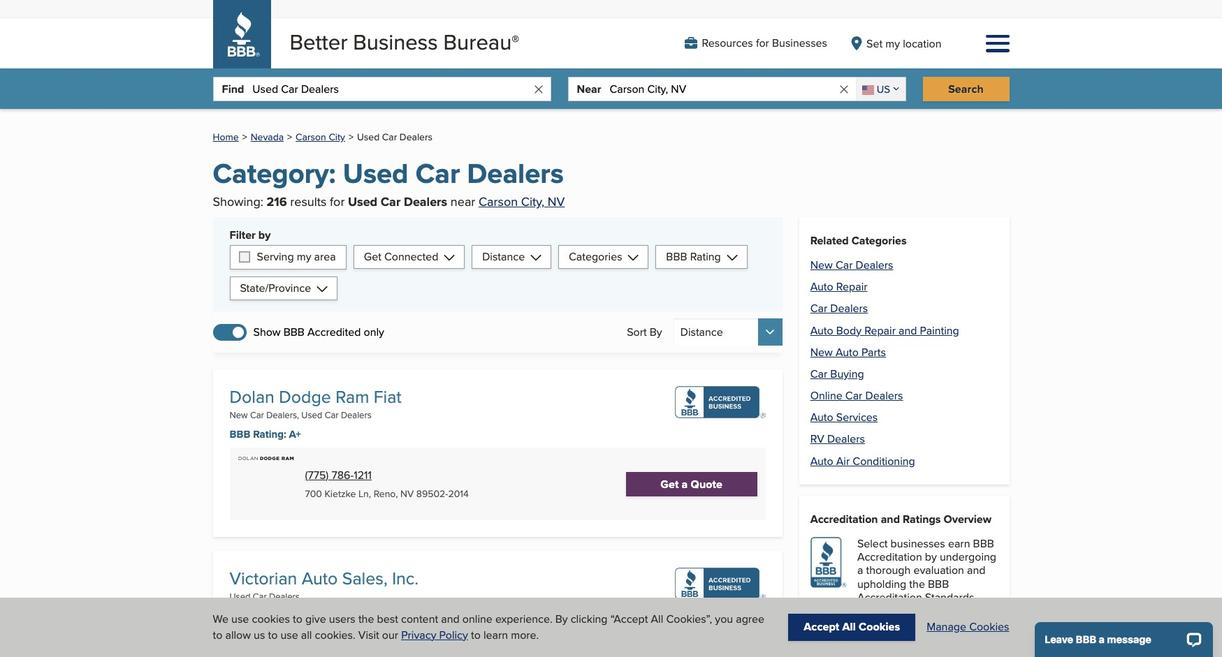Task type: describe. For each thing, give the bounding box(es) containing it.
cases,
[[887, 641, 918, 657]]

manage cookies button
[[927, 619, 1009, 636]]

related categories
[[810, 233, 907, 249]]

accreditation standards image
[[810, 537, 847, 588]]

auto services link
[[810, 410, 878, 426]]

businesses
[[772, 35, 827, 51]]

(lowest).
[[923, 628, 963, 644]]

accept
[[804, 619, 839, 635]]

used inside the victorian auto sales, inc. used car dealers bbb rating: a+
[[230, 591, 250, 603]]

accept all cookies button
[[788, 614, 915, 641]]

bureau
[[443, 27, 512, 57]]

carson city, nv link
[[479, 193, 565, 210]]

bbb inside button
[[283, 324, 305, 340]]

online
[[462, 612, 492, 628]]

1 horizontal spatial use
[[281, 627, 298, 643]]

my for location
[[885, 35, 900, 51]]

rate
[[857, 654, 876, 658]]

resources
[[702, 35, 753, 51]]

0 vertical spatial by
[[258, 227, 271, 243]]

online car dealers link
[[810, 388, 903, 404]]

dolan dodge ram fiat link
[[230, 384, 402, 410]]

car dealers link
[[810, 301, 868, 317]]

cookies
[[252, 612, 290, 628]]

get a quote
[[661, 476, 722, 492]]

rating: inside the victorian auto sales, inc. used car dealers bbb rating: a+
[[253, 609, 286, 624]]

auto air conditioning link
[[810, 453, 915, 469]]

victorian auto sales, inc. used car dealers bbb rating: a+
[[230, 566, 419, 624]]

show
[[253, 324, 281, 340]]

only
[[364, 324, 384, 340]]

89502-
[[416, 487, 448, 501]]

for inside category: used car dealers showing: 216 results for used car dealers near carson city, nv
[[330, 193, 345, 210]]

set my location
[[866, 35, 942, 51]]

to left allow
[[213, 627, 222, 643]]

inc.
[[392, 566, 419, 591]]

nv inside (775) 786-1211 700 kietzke ln , reno, nv 89502-2014
[[400, 487, 414, 501]]

select businesses earn bbb accreditation by undergoing a thorough evaluation and upholding the bbb accreditation standards.
[[857, 536, 996, 606]]

car up category: used car dealers showing: 216 results for used car dealers near carson city, nv
[[382, 130, 397, 144]]

786-
[[332, 467, 354, 483]]

bbb up ratings
[[928, 576, 949, 592]]

to left give
[[293, 612, 303, 628]]

0 vertical spatial new
[[810, 257, 833, 273]]

area
[[314, 249, 336, 265]]

thorough
[[866, 563, 911, 579]]

show bbb accredited only button
[[213, 323, 384, 342]]

accredited
[[307, 324, 361, 340]]

bbb inside filter by element
[[666, 249, 687, 265]]

business
[[898, 654, 941, 658]]

2014
[[448, 487, 469, 501]]

home
[[213, 130, 239, 144]]

showing:
[[213, 193, 263, 210]]

quote
[[691, 476, 722, 492]]

earn
[[948, 536, 970, 552]]

to inside bbb assigns ratings from a+ (highest) to f (lowest). in some cases, bbb will not rate the business (indica
[[902, 628, 911, 644]]

businesses
[[891, 536, 945, 552]]

(775) 786-1211 700 kietzke ln , reno, nv 89502-2014
[[305, 467, 469, 501]]

ratings
[[903, 511, 941, 527]]

a+ inside bbb assigns ratings from a+ (highest) to f (lowest). in some cases, bbb will not rate the business (indica
[[982, 614, 994, 630]]

auto repair link
[[810, 279, 868, 295]]

parts
[[862, 344, 886, 360]]

and up select
[[881, 511, 900, 527]]

us
[[254, 627, 265, 643]]

accept all cookies
[[804, 619, 900, 635]]

car down auto repair link
[[810, 301, 827, 317]]

select
[[857, 536, 888, 552]]

overview
[[944, 511, 991, 527]]

services
[[836, 410, 878, 426]]

a+ inside dolan dodge ram fiat new car dealers, used car dealers bbb rating: a+
[[289, 427, 301, 443]]

near
[[577, 81, 601, 97]]

conditioning
[[853, 453, 915, 469]]

the inside select businesses earn bbb accreditation by undergoing a thorough evaluation and upholding the bbb accreditation standards.
[[909, 576, 925, 592]]

car left dealers,
[[250, 409, 264, 421]]

all inside button
[[842, 619, 856, 635]]

0 vertical spatial repair
[[836, 279, 868, 295]]

new auto parts link
[[810, 344, 886, 360]]

sort by
[[627, 324, 662, 340]]

1211
[[354, 467, 372, 483]]

not
[[963, 641, 979, 657]]

ln
[[358, 487, 369, 501]]

home link
[[213, 130, 239, 144]]

and inside we use cookies to give users the best content and online experience. by clicking "accept all cookies", you agree to allow us to use all cookies. visit our
[[441, 612, 460, 628]]

rv
[[810, 431, 824, 448]]

location
[[903, 35, 942, 51]]

car inside the victorian auto sales, inc. used car dealers bbb rating: a+
[[253, 591, 267, 603]]

resources for businesses link
[[685, 35, 827, 51]]

nv inside category: used car dealers showing: 216 results for used car dealers near carson city, nv
[[548, 193, 565, 210]]

find
[[222, 81, 244, 97]]

dolan dodge ram fiat new car dealers, used car dealers bbb rating: a+
[[230, 384, 402, 443]]

painting
[[920, 322, 959, 339]]

clear search image for near
[[838, 83, 850, 96]]

car down 'used car dealers'
[[416, 153, 460, 194]]

serving
[[257, 249, 294, 265]]

give
[[305, 612, 326, 628]]

by inside we use cookies to give users the best content and online experience. by clicking "accept all cookies", you agree to allow us to use all cookies. visit our
[[555, 612, 568, 628]]

cookies.
[[315, 627, 355, 643]]

content
[[401, 612, 438, 628]]

new inside dolan dodge ram fiat new car dealers, used car dealers bbb rating: a+
[[230, 409, 248, 421]]

car up online
[[810, 366, 827, 382]]

dealers inside the victorian auto sales, inc. used car dealers bbb rating: a+
[[269, 591, 300, 603]]

my for area
[[297, 249, 311, 265]]

assigns
[[881, 614, 918, 630]]

us
[[877, 82, 890, 97]]

carson city
[[296, 130, 345, 144]]

sort
[[627, 324, 647, 340]]

kietzke
[[325, 487, 356, 501]]

®
[[512, 29, 519, 51]]

1 horizontal spatial for
[[756, 35, 769, 51]]

car up services
[[845, 388, 863, 404]]

categories inside filter by element
[[569, 249, 622, 265]]

(775)
[[305, 467, 329, 483]]

car buying link
[[810, 366, 864, 382]]

auto up rv
[[810, 410, 833, 426]]

resources for businesses
[[702, 35, 827, 51]]

privacy
[[401, 627, 436, 643]]

dodge
[[279, 384, 331, 410]]

new car dealers auto repair car dealers auto body repair and painting new auto parts car buying online car dealers auto services rv dealers auto air conditioning
[[810, 257, 959, 469]]

Near field
[[610, 78, 838, 101]]

and inside select businesses earn bbb accreditation by undergoing a thorough evaluation and upholding the bbb accreditation standards.
[[967, 563, 986, 579]]

more.
[[511, 627, 539, 643]]

clear search image for find
[[532, 83, 545, 96]]

1 vertical spatial repair
[[864, 322, 896, 339]]



Task type: vqa. For each thing, say whether or not it's contained in the screenshot.
Principal
no



Task type: locate. For each thing, give the bounding box(es) containing it.
0 vertical spatial a
[[682, 476, 688, 492]]

to right us
[[268, 627, 278, 643]]

to left learn
[[471, 627, 481, 643]]

in
[[966, 628, 975, 644]]

accreditation up upholding
[[857, 549, 922, 565]]

clear search image left us "field"
[[838, 83, 850, 96]]

0 horizontal spatial all
[[651, 612, 663, 628]]

US field
[[856, 78, 905, 101]]

results
[[290, 193, 327, 210]]

1 vertical spatial the
[[358, 612, 374, 628]]

and
[[899, 322, 917, 339], [881, 511, 900, 527], [967, 563, 986, 579], [441, 612, 460, 628]]

1 rating: from the top
[[253, 427, 286, 443]]

bbb right 'earn'
[[973, 536, 994, 552]]

0 vertical spatial get
[[364, 249, 381, 265]]

0 horizontal spatial use
[[231, 612, 249, 628]]

1 cookies from the left
[[859, 619, 900, 635]]

f
[[914, 628, 920, 644]]

upholding
[[857, 576, 906, 592]]

1 horizontal spatial carson
[[479, 193, 518, 210]]

dolan
[[230, 384, 274, 410]]

and inside new car dealers auto repair car dealers auto body repair and painting new auto parts car buying online car dealers auto services rv dealers auto air conditioning
[[899, 322, 917, 339]]

used inside dolan dodge ram fiat new car dealers, used car dealers bbb rating: a+
[[301, 409, 322, 421]]

0 horizontal spatial the
[[358, 612, 374, 628]]

used right results
[[348, 193, 377, 211]]

category: used car dealers showing: 216 results for used car dealers near carson city, nv
[[213, 153, 565, 211]]

bbb up the some
[[857, 614, 878, 630]]

nv right city,
[[548, 193, 565, 210]]

used right city
[[357, 130, 380, 144]]

bbb right show
[[283, 324, 305, 340]]

1 horizontal spatial by
[[650, 324, 662, 340]]

used up allow
[[230, 591, 250, 603]]

1 clear search image from the left
[[532, 83, 545, 96]]

learn
[[483, 627, 508, 643]]

cookies inside 'button'
[[969, 619, 1009, 635]]

new down related
[[810, 257, 833, 273]]

1 horizontal spatial nv
[[548, 193, 565, 210]]

distance down carson city, nv link at top
[[482, 249, 525, 265]]

0 vertical spatial accredited business image
[[675, 387, 766, 419]]

accreditation up assigns
[[857, 590, 922, 606]]

sales,
[[342, 566, 388, 591]]

bbb down dolan
[[230, 427, 250, 443]]

best
[[377, 612, 398, 628]]

2 rating: from the top
[[253, 609, 286, 624]]

my left area
[[297, 249, 311, 265]]

and down 'earn'
[[967, 563, 986, 579]]

used
[[357, 130, 380, 144], [343, 153, 408, 194], [348, 193, 377, 211], [301, 409, 322, 421], [230, 591, 250, 603]]

1 vertical spatial nv
[[400, 487, 414, 501]]

a inside select businesses earn bbb accreditation by undergoing a thorough evaluation and upholding the bbb accreditation standards.
[[857, 563, 863, 579]]

1 vertical spatial by
[[925, 549, 937, 565]]

by inside select businesses earn bbb accreditation by undergoing a thorough evaluation and upholding the bbb accreditation standards.
[[925, 549, 937, 565]]

carson inside category: used car dealers showing: 216 results for used car dealers near carson city, nv
[[479, 193, 518, 210]]

1 vertical spatial get
[[661, 476, 679, 492]]

accredited business image for inc.
[[675, 568, 766, 600]]

2 clear search image from the left
[[838, 83, 850, 96]]

car up get connected
[[381, 193, 401, 211]]

privacy policy link
[[401, 627, 468, 643]]

used down 'used car dealers'
[[343, 153, 408, 194]]

car right dealers,
[[325, 409, 339, 421]]

all right "accept
[[651, 612, 663, 628]]

body
[[836, 322, 862, 339]]

category:
[[213, 153, 336, 194]]

manage
[[927, 619, 966, 635]]

categories
[[852, 233, 907, 249], [569, 249, 622, 265]]

rating: up us
[[253, 609, 286, 624]]

auto up give
[[302, 566, 338, 591]]

1 vertical spatial new
[[810, 344, 833, 360]]

a+ right from in the right of the page
[[982, 614, 994, 630]]

buying
[[830, 366, 864, 382]]

1 horizontal spatial all
[[842, 619, 856, 635]]

users
[[329, 612, 356, 628]]

new left dealers,
[[230, 409, 248, 421]]

fiat
[[374, 384, 402, 410]]

repair down new car dealers link
[[836, 279, 868, 295]]

victorian
[[230, 566, 297, 591]]

0 horizontal spatial my
[[297, 249, 311, 265]]

1 horizontal spatial clear search image
[[838, 83, 850, 96]]

0 vertical spatial rating:
[[253, 427, 286, 443]]

0 horizontal spatial nv
[[400, 487, 414, 501]]

use
[[231, 612, 249, 628], [281, 627, 298, 643]]

0 vertical spatial by
[[650, 324, 662, 340]]

for right resources
[[756, 35, 769, 51]]

by
[[258, 227, 271, 243], [925, 549, 937, 565]]

Sort By button
[[673, 319, 782, 346]]

city
[[329, 130, 345, 144]]

by left 'earn'
[[925, 549, 937, 565]]

accreditation up select
[[810, 511, 878, 527]]

auto body repair and painting link
[[810, 322, 959, 339]]

bbb up allow
[[230, 609, 250, 624]]

get inside filter by element
[[364, 249, 381, 265]]

1 horizontal spatial the
[[879, 654, 895, 658]]

you
[[715, 612, 733, 628]]

the right rate
[[879, 654, 895, 658]]

0 horizontal spatial cookies
[[859, 619, 900, 635]]

car up cookies
[[253, 591, 267, 603]]

get for get a quote
[[661, 476, 679, 492]]

ram
[[336, 384, 369, 410]]

rating: inside dolan dodge ram fiat new car dealers, used car dealers bbb rating: a+
[[253, 427, 286, 443]]

cookies inside button
[[859, 619, 900, 635]]

state/province
[[240, 280, 311, 296]]

bbb left the rating
[[666, 249, 687, 265]]

used car dealers
[[357, 130, 433, 144]]

1 horizontal spatial by
[[925, 549, 937, 565]]

rating: down dealers,
[[253, 427, 286, 443]]

filter
[[230, 227, 256, 243]]

we
[[213, 612, 228, 628]]

the inside we use cookies to give users the best content and online experience. by clicking "accept all cookies", you agree to allow us to use all cookies. visit our
[[358, 612, 374, 628]]

dealers inside dolan dodge ram fiat new car dealers, used car dealers bbb rating: a+
[[341, 409, 372, 421]]

the left best
[[358, 612, 374, 628]]

get for get connected
[[364, 249, 381, 265]]

1 vertical spatial rating:
[[253, 609, 286, 624]]

a+ inside the victorian auto sales, inc. used car dealers bbb rating: a+
[[289, 609, 301, 624]]

and left painting
[[899, 322, 917, 339]]

the
[[909, 576, 925, 592], [358, 612, 374, 628], [879, 654, 895, 658]]

and left online
[[441, 612, 460, 628]]

use left all
[[281, 627, 298, 643]]

get a quote link
[[626, 472, 757, 497]]

0 vertical spatial distance
[[482, 249, 525, 265]]

from
[[957, 614, 979, 630]]

policy
[[439, 627, 468, 643]]

all inside we use cookies to give users the best content and online experience. by clicking "accept all cookies", you agree to allow us to use all cookies. visit our
[[651, 612, 663, 628]]

1 horizontal spatial distance
[[680, 324, 723, 340]]

all right accept on the bottom right
[[842, 619, 856, 635]]

bbb assigns ratings from a+ (highest) to f (lowest). in some cases, bbb will not rate the business (indica
[[857, 614, 996, 658]]

a
[[815, 617, 830, 650]]

car up auto repair link
[[836, 257, 853, 273]]

a
[[682, 476, 688, 492], [857, 563, 863, 579]]

search
[[948, 81, 984, 97]]

the inside bbb assigns ratings from a+ (highest) to f (lowest). in some cases, bbb will not rate the business (indica
[[879, 654, 895, 658]]

2 vertical spatial new
[[230, 409, 248, 421]]

by
[[650, 324, 662, 340], [555, 612, 568, 628]]

rating:
[[253, 427, 286, 443], [253, 609, 286, 624]]

bbb inside the victorian auto sales, inc. used car dealers bbb rating: a+
[[230, 609, 250, 624]]

for right results
[[330, 193, 345, 210]]

2 vertical spatial accreditation
[[857, 590, 922, 606]]

1 vertical spatial a
[[857, 563, 863, 579]]

1 vertical spatial carson
[[479, 193, 518, 210]]

a link
[[810, 616, 845, 650]]

(775) 786-1211 link
[[305, 467, 372, 483]]

nv
[[548, 193, 565, 210], [400, 487, 414, 501]]

get left the connected
[[364, 249, 381, 265]]

cookies up not
[[969, 619, 1009, 635]]

rating
[[690, 249, 721, 265]]

accredited business image for fiat
[[675, 387, 766, 419]]

cookies
[[859, 619, 900, 635], [969, 619, 1009, 635]]

reno,
[[374, 487, 398, 501]]

0 vertical spatial for
[[756, 35, 769, 51]]

by right the sort
[[650, 324, 662, 340]]

0 horizontal spatial a
[[682, 476, 688, 492]]

a+ down dealers,
[[289, 427, 301, 443]]

accreditation and ratings overview
[[810, 511, 991, 527]]

standards.
[[925, 590, 977, 606]]

carson left city,
[[479, 193, 518, 210]]

0 horizontal spatial carson
[[296, 130, 326, 144]]

0 horizontal spatial by
[[555, 612, 568, 628]]

auto up car dealers link
[[810, 279, 833, 295]]

"accept
[[610, 612, 648, 628]]

0 horizontal spatial get
[[364, 249, 381, 265]]

1 vertical spatial for
[[330, 193, 345, 210]]

my right "set"
[[885, 35, 900, 51]]

auto inside the victorian auto sales, inc. used car dealers bbb rating: a+
[[302, 566, 338, 591]]

set
[[866, 35, 883, 51]]

1 horizontal spatial my
[[885, 35, 900, 51]]

a+
[[289, 427, 301, 443], [289, 609, 301, 624], [982, 614, 994, 630]]

bbb right f
[[921, 641, 942, 657]]

nv right reno, at the bottom left
[[400, 487, 414, 501]]

search button
[[923, 77, 1009, 102]]

the right upholding
[[909, 576, 925, 592]]

by left clicking
[[555, 612, 568, 628]]

carson left city
[[296, 130, 326, 144]]

auto
[[810, 279, 833, 295], [810, 322, 833, 339], [836, 344, 859, 360], [810, 410, 833, 426], [810, 453, 833, 469], [302, 566, 338, 591]]

accredited business image
[[675, 387, 766, 419], [675, 568, 766, 600]]

clear search image
[[532, 83, 545, 96], [838, 83, 850, 96]]

accreditation
[[810, 511, 878, 527], [857, 549, 922, 565], [857, 590, 922, 606]]

repair up 'parts'
[[864, 322, 896, 339]]

0 vertical spatial my
[[885, 35, 900, 51]]

a+ left give
[[289, 609, 301, 624]]

experience.
[[495, 612, 552, 628]]

1 vertical spatial accredited business image
[[675, 568, 766, 600]]

Find search field
[[252, 78, 532, 101]]

0 vertical spatial carson
[[296, 130, 326, 144]]

business
[[353, 27, 438, 57]]

my inside filter by element
[[297, 249, 311, 265]]

0 horizontal spatial for
[[330, 193, 345, 210]]

used right dealers,
[[301, 409, 322, 421]]

distance inside filter by element
[[482, 249, 525, 265]]

216
[[267, 193, 287, 211]]

will
[[945, 641, 960, 657]]

dealers,
[[266, 409, 299, 421]]

use right we
[[231, 612, 249, 628]]

1 accredited business image from the top
[[675, 387, 766, 419]]

1 vertical spatial my
[[297, 249, 311, 265]]

1 horizontal spatial get
[[661, 476, 679, 492]]

all
[[301, 627, 312, 643]]

my
[[885, 35, 900, 51], [297, 249, 311, 265]]

allow
[[225, 627, 251, 643]]

1 vertical spatial accreditation
[[857, 549, 922, 565]]

0 horizontal spatial distance
[[482, 249, 525, 265]]

0 horizontal spatial by
[[258, 227, 271, 243]]

bbb inside dolan dodge ram fiat new car dealers, used car dealers bbb rating: a+
[[230, 427, 250, 443]]

new up car buying link at right bottom
[[810, 344, 833, 360]]

agree
[[736, 612, 764, 628]]

distance right sort by
[[680, 324, 723, 340]]

1 horizontal spatial cookies
[[969, 619, 1009, 635]]

clicking
[[571, 612, 608, 628]]

1 vertical spatial by
[[555, 612, 568, 628]]

auto left 'body' at the right of the page
[[810, 322, 833, 339]]

victorian auto sales, inc. link
[[230, 566, 419, 591]]

0 horizontal spatial clear search image
[[532, 83, 545, 96]]

better business bureau ®
[[290, 27, 519, 57]]

ratings
[[921, 614, 954, 630]]

1 vertical spatial distance
[[680, 324, 723, 340]]

get left the quote
[[661, 476, 679, 492]]

clear search image left the near
[[532, 83, 545, 96]]

2 vertical spatial the
[[879, 654, 895, 658]]

auto left "air"
[[810, 453, 833, 469]]

2 accredited business image from the top
[[675, 568, 766, 600]]

a left thorough at the right of the page
[[857, 563, 863, 579]]

1 horizontal spatial categories
[[852, 233, 907, 249]]

auto up buying
[[836, 344, 859, 360]]

1 horizontal spatial a
[[857, 563, 863, 579]]

carson city link
[[296, 130, 345, 144]]

filter by element
[[213, 217, 782, 312]]

0 horizontal spatial categories
[[569, 249, 622, 265]]

by right filter
[[258, 227, 271, 243]]

2 horizontal spatial the
[[909, 576, 925, 592]]

2 cookies from the left
[[969, 619, 1009, 635]]

0 vertical spatial the
[[909, 576, 925, 592]]

bbb
[[666, 249, 687, 265], [283, 324, 305, 340], [230, 427, 250, 443], [973, 536, 994, 552], [928, 576, 949, 592], [230, 609, 250, 624], [857, 614, 878, 630], [921, 641, 942, 657]]

cookies up the some
[[859, 619, 900, 635]]

to left f
[[902, 628, 911, 644]]

a left the quote
[[682, 476, 688, 492]]

distance inside sort by button
[[680, 324, 723, 340]]

0 vertical spatial nv
[[548, 193, 565, 210]]

0 vertical spatial accreditation
[[810, 511, 878, 527]]



